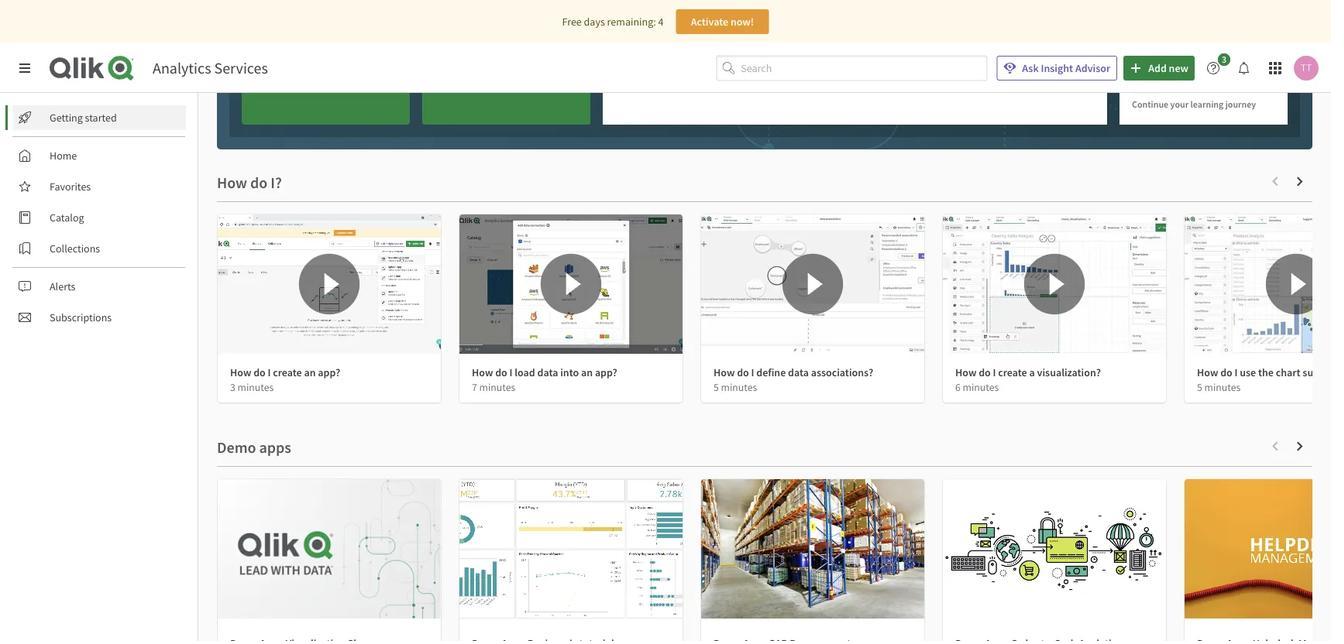 Task type: describe. For each thing, give the bounding box(es) containing it.
new
[[1169, 61, 1189, 75]]

associations?
[[811, 366, 873, 380]]

days
[[584, 15, 605, 29]]

define
[[756, 366, 786, 380]]

how do i create a visualization? image
[[943, 215, 1166, 354]]

i for how do i define data associations?
[[751, 366, 754, 380]]

how do i use the chart suggestions toggle? element
[[1197, 366, 1331, 380]]

alerts
[[50, 280, 76, 294]]

how for how do i create a visualization?
[[955, 366, 977, 380]]

data for associations?
[[788, 366, 809, 380]]

minutes inside how do i load data into an app? 7 minutes
[[479, 381, 515, 394]]

basics
[[1132, 82, 1161, 96]]

analytics services
[[153, 58, 268, 78]]

activate now!
[[691, 15, 754, 29]]

learning
[[1191, 98, 1224, 110]]

started
[[85, 111, 117, 125]]

demo app - helpdesk management image
[[1185, 480, 1331, 619]]

alerts link
[[12, 274, 186, 299]]

how for how do i use the chart sugges
[[1197, 366, 1218, 380]]

do for how do i define data associations?
[[737, 366, 749, 380]]

how for how do i create an app?
[[230, 366, 251, 380]]

how do i load data into an app? element
[[472, 366, 617, 380]]

7
[[472, 381, 477, 394]]

how do i define data associations? element
[[714, 366, 873, 380]]

i for how do i load data into an app?
[[509, 366, 513, 380]]

analytics
[[153, 58, 211, 78]]

how do i create a visualization? element
[[955, 366, 1101, 380]]

searchbar element
[[716, 56, 987, 81]]

i for how do i use the chart sugges
[[1235, 366, 1238, 380]]

free
[[562, 15, 582, 29]]

into
[[560, 366, 579, 380]]

the inside how do i use the chart sugges 5 minutes
[[1258, 366, 1274, 380]]

add new button
[[1124, 56, 1195, 81]]

activate now! link
[[676, 9, 769, 34]]

analytics services element
[[153, 58, 268, 78]]

continue
[[1132, 98, 1169, 110]]

how do i use the chart suggestions toggle? image
[[1185, 215, 1331, 354]]

use
[[1240, 366, 1256, 380]]

3 inside dropdown button
[[1222, 53, 1227, 65]]

an inside how do i load data into an app? 7 minutes
[[581, 366, 593, 380]]

activate
[[691, 15, 728, 29]]

do for how do i load data into an app?
[[495, 366, 507, 380]]

minutes for how do i create an app?
[[238, 381, 274, 394]]

terry turtle image
[[1294, 56, 1319, 81]]

a
[[1029, 366, 1035, 380]]

insight
[[1041, 61, 1073, 75]]

sugges
[[1303, 366, 1331, 380]]

remaining:
[[607, 15, 656, 29]]

app? inside how do i load data into an app? 7 minutes
[[595, 366, 617, 380]]

journey
[[1225, 98, 1256, 110]]

subscriptions
[[50, 311, 112, 325]]

how do i define data associations? 5 minutes
[[714, 366, 873, 394]]

demo app - order-to-cash analytics image
[[943, 480, 1166, 619]]

i for how do i create an app?
[[268, 366, 271, 380]]

create for a
[[998, 366, 1027, 380]]

i for how do i create a visualization?
[[993, 366, 996, 380]]

how do i load data into an app? 7 minutes
[[472, 366, 617, 394]]

3 button
[[1201, 53, 1235, 81]]

ask insight advisor
[[1022, 61, 1110, 75]]

getting started
[[50, 111, 117, 125]]

home
[[50, 149, 77, 163]]



Task type: vqa. For each thing, say whether or not it's contained in the screenshot.
USA related to 154405.32
no



Task type: locate. For each thing, give the bounding box(es) containing it.
do for how do i create an app?
[[253, 366, 266, 380]]

3 down 'how do i create an app?' element
[[230, 381, 235, 394]]

i inside how do i load data into an app? 7 minutes
[[509, 366, 513, 380]]

2 an from the left
[[581, 366, 593, 380]]

onboarding
[[1132, 66, 1188, 80]]

0 horizontal spatial an
[[304, 366, 316, 380]]

5 i from the left
[[1235, 366, 1238, 380]]

catalog link
[[12, 205, 186, 230]]

navigation pane element
[[0, 99, 198, 336]]

Search text field
[[741, 56, 987, 81]]

0 horizontal spatial the
[[1227, 66, 1242, 80]]

the
[[1227, 66, 1242, 80], [1258, 366, 1274, 380]]

catalog
[[50, 211, 84, 225]]

do
[[253, 366, 266, 380], [495, 366, 507, 380], [737, 366, 749, 380], [979, 366, 991, 380], [1220, 366, 1232, 380]]

4 minutes from the left
[[963, 381, 999, 394]]

1 horizontal spatial 3
[[1222, 53, 1227, 65]]

minutes right 7
[[479, 381, 515, 394]]

getting
[[50, 111, 83, 125]]

2 create from the left
[[998, 366, 1027, 380]]

i inside how do i use the chart sugges 5 minutes
[[1235, 366, 1238, 380]]

the right use
[[1258, 366, 1274, 380]]

0 horizontal spatial 5
[[714, 381, 719, 394]]

create inside the how do i create an app? 3 minutes
[[273, 366, 302, 380]]

do for how do i use the chart sugges
[[1220, 366, 1232, 380]]

how do i create a visualization? 6 minutes
[[955, 366, 1101, 394]]

minutes for how do i create a visualization?
[[963, 381, 999, 394]]

main content containing onboarding beyond the basics
[[198, 0, 1331, 642]]

minutes inside how do i define data associations? 5 minutes
[[721, 381, 757, 394]]

3 how from the left
[[714, 366, 735, 380]]

3 up beyond
[[1222, 53, 1227, 65]]

do inside the how do i create an app? 3 minutes
[[253, 366, 266, 380]]

minutes right 6 on the bottom of the page
[[963, 381, 999, 394]]

ask insight advisor button
[[997, 56, 1117, 81]]

main content
[[198, 0, 1331, 642]]

1 horizontal spatial an
[[581, 366, 593, 380]]

onboarding beyond the basics continue your learning journey
[[1132, 66, 1256, 110]]

1 app? from the left
[[318, 366, 340, 380]]

advisor
[[1075, 61, 1110, 75]]

collections link
[[12, 236, 186, 261]]

0 horizontal spatial app?
[[318, 366, 340, 380]]

do inside how do i load data into an app? 7 minutes
[[495, 366, 507, 380]]

how for how do i load data into an app?
[[472, 366, 493, 380]]

load
[[515, 366, 535, 380]]

3 do from the left
[[737, 366, 749, 380]]

your
[[1170, 98, 1189, 110]]

subscriptions link
[[12, 305, 186, 330]]

ask
[[1022, 61, 1039, 75]]

how inside how do i define data associations? 5 minutes
[[714, 366, 735, 380]]

5 minutes from the left
[[1204, 381, 1241, 394]]

how do i create an app? element
[[230, 366, 340, 380]]

1 minutes from the left
[[238, 381, 274, 394]]

5 do from the left
[[1220, 366, 1232, 380]]

how do i use the chart sugges 5 minutes
[[1197, 366, 1331, 394]]

2 how from the left
[[472, 366, 493, 380]]

add new
[[1148, 61, 1189, 75]]

the inside onboarding beyond the basics continue your learning journey
[[1227, 66, 1242, 80]]

minutes inside how do i use the chart sugges 5 minutes
[[1204, 381, 1241, 394]]

minutes inside how do i create a visualization? 6 minutes
[[963, 381, 999, 394]]

close sidebar menu image
[[19, 62, 31, 74]]

favorites link
[[12, 174, 186, 199]]

minutes down the define
[[721, 381, 757, 394]]

demo app - beginner's tutorial image
[[459, 480, 683, 619]]

data inside how do i define data associations? 5 minutes
[[788, 366, 809, 380]]

how
[[230, 366, 251, 380], [472, 366, 493, 380], [714, 366, 735, 380], [955, 366, 977, 380], [1197, 366, 1218, 380]]

4 do from the left
[[979, 366, 991, 380]]

1 horizontal spatial data
[[788, 366, 809, 380]]

an inside the how do i create an app? 3 minutes
[[304, 366, 316, 380]]

1 horizontal spatial app?
[[595, 366, 617, 380]]

create
[[273, 366, 302, 380], [998, 366, 1027, 380]]

app?
[[318, 366, 340, 380], [595, 366, 617, 380]]

1 data from the left
[[537, 366, 558, 380]]

collections
[[50, 242, 100, 256]]

do for how do i create a visualization?
[[979, 366, 991, 380]]

3 minutes from the left
[[721, 381, 757, 394]]

demo app - visualization showcase image
[[218, 480, 441, 619]]

2 do from the left
[[495, 366, 507, 380]]

visualization?
[[1037, 366, 1101, 380]]

how do i define data associations? image
[[701, 215, 924, 354]]

1 create from the left
[[273, 366, 302, 380]]

getting started link
[[12, 105, 186, 130]]

1 an from the left
[[304, 366, 316, 380]]

2 minutes from the left
[[479, 381, 515, 394]]

an
[[304, 366, 316, 380], [581, 366, 593, 380]]

5 inside how do i define data associations? 5 minutes
[[714, 381, 719, 394]]

minutes
[[238, 381, 274, 394], [479, 381, 515, 394], [721, 381, 757, 394], [963, 381, 999, 394], [1204, 381, 1241, 394]]

create inside how do i create a visualization? 6 minutes
[[998, 366, 1027, 380]]

home link
[[12, 143, 186, 168]]

5 how from the left
[[1197, 366, 1218, 380]]

minutes for how do i define data associations?
[[721, 381, 757, 394]]

how inside how do i create a visualization? 6 minutes
[[955, 366, 977, 380]]

how do i create an app? 3 minutes
[[230, 366, 340, 394]]

demo app - sap procurement image
[[701, 480, 924, 619]]

2 data from the left
[[788, 366, 809, 380]]

do inside how do i use the chart sugges 5 minutes
[[1220, 366, 1232, 380]]

i
[[268, 366, 271, 380], [509, 366, 513, 380], [751, 366, 754, 380], [993, 366, 996, 380], [1235, 366, 1238, 380]]

5
[[714, 381, 719, 394], [1197, 381, 1202, 394]]

4 i from the left
[[993, 366, 996, 380]]

0 vertical spatial 3
[[1222, 53, 1227, 65]]

1 vertical spatial the
[[1258, 366, 1274, 380]]

now!
[[731, 15, 754, 29]]

how inside the how do i create an app? 3 minutes
[[230, 366, 251, 380]]

how for how do i define data associations?
[[714, 366, 735, 380]]

0 horizontal spatial 3
[[230, 381, 235, 394]]

1 5 from the left
[[714, 381, 719, 394]]

how do i load data into an app? image
[[459, 215, 683, 354]]

1 horizontal spatial create
[[998, 366, 1027, 380]]

0 vertical spatial the
[[1227, 66, 1242, 80]]

i inside how do i create a visualization? 6 minutes
[[993, 366, 996, 380]]

4 how from the left
[[955, 366, 977, 380]]

chart
[[1276, 366, 1301, 380]]

data
[[537, 366, 558, 380], [788, 366, 809, 380]]

0 horizontal spatial create
[[273, 366, 302, 380]]

6
[[955, 381, 961, 394]]

minutes down 'how do i create an app?' element
[[238, 381, 274, 394]]

4
[[658, 15, 664, 29]]

do inside how do i create a visualization? 6 minutes
[[979, 366, 991, 380]]

minutes inside the how do i create an app? 3 minutes
[[238, 381, 274, 394]]

data for into
[[537, 366, 558, 380]]

data right the define
[[788, 366, 809, 380]]

how inside how do i load data into an app? 7 minutes
[[472, 366, 493, 380]]

1 i from the left
[[268, 366, 271, 380]]

1 horizontal spatial 5
[[1197, 381, 1202, 394]]

i inside the how do i create an app? 3 minutes
[[268, 366, 271, 380]]

do inside how do i define data associations? 5 minutes
[[737, 366, 749, 380]]

data left into
[[537, 366, 558, 380]]

add
[[1148, 61, 1167, 75]]

the right beyond
[[1227, 66, 1242, 80]]

2 app? from the left
[[595, 366, 617, 380]]

free days remaining: 4
[[562, 15, 664, 29]]

2 5 from the left
[[1197, 381, 1202, 394]]

how inside how do i use the chart sugges 5 minutes
[[1197, 366, 1218, 380]]

3
[[1222, 53, 1227, 65], [230, 381, 235, 394]]

data inside how do i load data into an app? 7 minutes
[[537, 366, 558, 380]]

i inside how do i define data associations? 5 minutes
[[751, 366, 754, 380]]

0 horizontal spatial data
[[537, 366, 558, 380]]

favorites
[[50, 180, 91, 194]]

1 horizontal spatial the
[[1258, 366, 1274, 380]]

1 vertical spatial 3
[[230, 381, 235, 394]]

minutes down use
[[1204, 381, 1241, 394]]

create for an
[[273, 366, 302, 380]]

1 how from the left
[[230, 366, 251, 380]]

services
[[214, 58, 268, 78]]

5 inside how do i use the chart sugges 5 minutes
[[1197, 381, 1202, 394]]

3 inside the how do i create an app? 3 minutes
[[230, 381, 235, 394]]

app? inside the how do i create an app? 3 minutes
[[318, 366, 340, 380]]

2 i from the left
[[509, 366, 513, 380]]

beyond
[[1190, 66, 1225, 80]]

3 i from the left
[[751, 366, 754, 380]]

1 do from the left
[[253, 366, 266, 380]]

how do i create an app? image
[[218, 215, 441, 354]]



